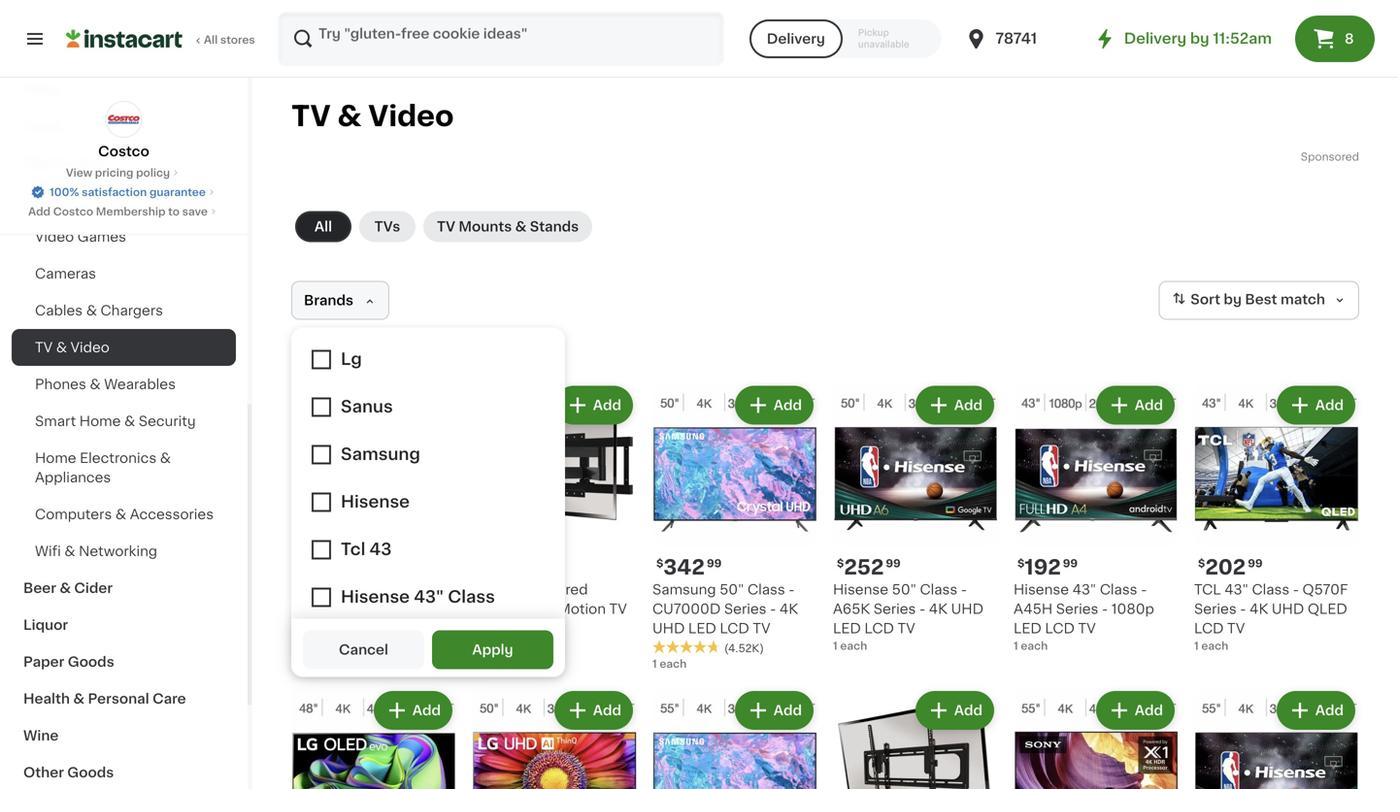 Task type: describe. For each thing, give the bounding box(es) containing it.
computers & accessories
[[35, 508, 214, 521]]

50" for hisense
[[892, 583, 917, 597]]

26"-
[[291, 603, 321, 616]]

tv inside sanus preferred 26"-55" full-motion tv mount
[[429, 603, 447, 616]]

policy
[[136, 168, 170, 178]]

Search field
[[280, 14, 722, 64]]

smart home & security
[[35, 415, 196, 428]]

care
[[153, 692, 186, 706]]

cables & chargers
[[35, 304, 163, 318]]

$ for 202
[[1198, 558, 1205, 569]]

paper goods
[[23, 655, 114, 669]]

each down cu7000d
[[660, 659, 687, 670]]

wifi
[[35, 545, 61, 558]]

to
[[168, 206, 180, 217]]

health
[[23, 692, 70, 706]]

nsored
[[1322, 151, 1359, 162]]

tv mounts & stands link
[[423, 211, 593, 242]]

all for all stores
[[204, 34, 218, 45]]

games
[[77, 230, 126, 244]]

liquor
[[23, 619, 68, 632]]

tv inside the sanus preferred 37"-90" full-motion tv mount
[[609, 603, 627, 616]]

mount for 90"
[[472, 622, 516, 636]]

video games link
[[12, 218, 236, 255]]

in
[[344, 645, 354, 655]]

$ for 192
[[1018, 558, 1025, 569]]

& inside 'link'
[[515, 220, 527, 234]]

tv mounts & stands
[[437, 220, 579, 234]]

paper
[[23, 655, 64, 669]]

1 inside hisense 50" class - a65k series - 4k uhd led lcd tv 1 each
[[833, 641, 838, 652]]

delivery by 11:52am
[[1124, 32, 1272, 46]]

4k for 202
[[1250, 603, 1268, 616]]

instacart logo image
[[66, 27, 183, 50]]

$ 192 99
[[1018, 557, 1078, 578]]

appliances
[[35, 471, 111, 485]]

wine
[[23, 729, 59, 743]]

tv inside hisense 43" class - a45h series - 1080p led lcd tv 1 each
[[1078, 622, 1096, 636]]

8
[[1345, 32, 1354, 46]]

service type group
[[749, 19, 941, 58]]

11:52am
[[1213, 32, 1272, 46]]

99 for 192
[[1063, 558, 1078, 569]]

1 horizontal spatial home
[[79, 415, 121, 428]]

tvs
[[375, 220, 400, 234]]

membership
[[96, 206, 166, 217]]

tv inside samsung 50" class - cu7000d series - 4k uhd led lcd tv
[[753, 622, 771, 636]]

electronics link
[[12, 145, 236, 182]]

add costco membership to save link
[[28, 204, 219, 219]]

92 99
[[302, 557, 346, 578]]

uhd inside samsung 50" class - cu7000d series - 4k uhd led lcd tv
[[653, 622, 685, 636]]

all stores
[[204, 34, 255, 45]]

1080p
[[1112, 603, 1154, 616]]

cu7000d
[[653, 603, 721, 616]]

all stores link
[[66, 12, 256, 66]]

& inside the "home electronics & appliances"
[[160, 452, 171, 465]]

by for delivery
[[1190, 32, 1210, 46]]

sort by
[[1191, 293, 1242, 307]]

home electronics & appliances link
[[12, 440, 236, 496]]

$162.99 element
[[472, 555, 637, 580]]

all link
[[295, 211, 352, 242]]

chargers
[[101, 304, 163, 318]]

0 horizontal spatial tv & video
[[35, 341, 110, 354]]

0 horizontal spatial costco
[[53, 206, 93, 217]]

1 each
[[653, 659, 687, 670]]

goods for other goods
[[67, 766, 114, 780]]

tv inside 'link'
[[437, 220, 455, 234]]

tcl 43" class - q570f series - 4k uhd qled lcd tv 1 each
[[1194, 583, 1348, 652]]

stores
[[220, 34, 255, 45]]

security
[[139, 415, 196, 428]]

product group containing 202
[[1194, 382, 1359, 654]]

$ 342 99
[[656, 557, 722, 578]]

view pricing policy link
[[66, 165, 182, 181]]

accessories
[[130, 508, 214, 521]]

tvs link
[[359, 211, 416, 242]]

delivery for delivery by 11:52am
[[1124, 32, 1187, 46]]

full- for 55"
[[348, 603, 378, 616]]

lcd for tcl
[[1194, 622, 1224, 636]]

pricing
[[95, 168, 133, 178]]

led for cu7000d
[[688, 622, 716, 636]]

43" for 192
[[1073, 583, 1097, 597]]

each inside tcl 43" class - q570f series - 4k uhd qled lcd tv 1 each
[[1202, 641, 1229, 652]]

many
[[311, 645, 341, 655]]

class inside samsung 50" class - cu7000d series - 4k uhd led lcd tv
[[748, 583, 785, 597]]

add costco membership to save
[[28, 206, 208, 217]]

home inside the "home electronics & appliances"
[[35, 452, 76, 465]]

phones & wearables link
[[12, 366, 236, 403]]

beer & cider link
[[12, 570, 236, 607]]

goods for paper goods
[[68, 655, 114, 669]]

43" for 202
[[1225, 583, 1249, 597]]

paper goods link
[[12, 644, 236, 681]]

brands
[[304, 294, 353, 307]]

cables & chargers link
[[12, 292, 236, 329]]

beer
[[23, 582, 56, 595]]

all for all
[[315, 220, 332, 234]]

tv inside hisense 50" class - a65k series - 4k uhd led lcd tv 1 each
[[898, 622, 915, 636]]

satisfaction
[[82, 187, 147, 198]]

delivery button
[[749, 19, 843, 58]]

phones
[[35, 378, 86, 391]]

apply button
[[432, 631, 553, 670]]

samsung
[[653, 583, 716, 597]]

networking
[[79, 545, 157, 558]]

product group containing 252
[[833, 382, 998, 654]]

baby link
[[12, 71, 236, 108]]

product group containing 342
[[653, 382, 818, 672]]

best
[[1245, 293, 1277, 307]]

phones & wearables
[[35, 378, 176, 391]]

37"-
[[472, 603, 500, 616]]

series for 192
[[1056, 603, 1099, 616]]

costco logo image
[[105, 101, 142, 138]]

mounts
[[459, 220, 512, 234]]

qled
[[1308, 603, 1348, 616]]

smart
[[35, 415, 76, 428]]



Task type: locate. For each thing, give the bounding box(es) containing it.
99 inside 92 99
[[331, 558, 346, 569]]

50"
[[720, 583, 744, 597], [892, 583, 917, 597]]

1 down a65k
[[833, 641, 838, 652]]

1 horizontal spatial by
[[1224, 293, 1242, 307]]

2 sanus from the left
[[472, 583, 521, 597]]

2 lcd from the left
[[865, 622, 894, 636]]

mount down 26"-
[[291, 622, 335, 636]]

2 horizontal spatial 4k
[[1250, 603, 1268, 616]]

costco link
[[98, 101, 149, 161]]

delivery inside 'button'
[[767, 32, 825, 46]]

home
[[79, 415, 121, 428], [35, 452, 76, 465]]

0 vertical spatial tv & video
[[291, 102, 454, 130]]

$ up 'samsung'
[[656, 558, 664, 569]]

lcd inside tcl 43" class - q570f series - 4k uhd qled lcd tv 1 each
[[1194, 622, 1224, 636]]

sanus inside sanus preferred 26"-55" full-motion tv mount
[[291, 583, 340, 597]]

lcd inside hisense 50" class - a65k series - 4k uhd led lcd tv 1 each
[[865, 622, 894, 636]]

1 horizontal spatial 43"
[[1225, 583, 1249, 597]]

sanus preferred 37"-90" full-motion tv mount button
[[472, 382, 637, 638]]

motion for sanus preferred 37"-90" full-motion tv mount
[[558, 603, 606, 616]]

by inside field
[[1224, 293, 1242, 307]]

lcd down a65k
[[865, 622, 894, 636]]

stands
[[530, 220, 579, 234]]

sanus preferred 37"-90" full-motion tv mount
[[472, 583, 627, 636]]

full- right 90"
[[528, 603, 558, 616]]

delivery
[[1124, 32, 1187, 46], [767, 32, 825, 46]]

1 horizontal spatial hisense
[[1014, 583, 1069, 597]]

hisense inside hisense 50" class - a65k series - 4k uhd led lcd tv 1 each
[[833, 583, 889, 597]]

floral
[[23, 119, 62, 133]]

2 goods from the top
[[67, 766, 114, 780]]

192
[[1025, 557, 1061, 578]]

2 43" from the left
[[1225, 583, 1249, 597]]

4k inside samsung 50" class - cu7000d series - 4k uhd led lcd tv
[[780, 603, 798, 616]]

0 horizontal spatial mount
[[291, 622, 335, 636]]

q570f
[[1303, 583, 1348, 597]]

1 mount from the left
[[291, 622, 335, 636]]

1 43" from the left
[[1073, 583, 1097, 597]]

sanus inside the sanus preferred 37"-90" full-motion tv mount
[[472, 583, 521, 597]]

99 right 252
[[886, 558, 901, 569]]

1 horizontal spatial motion
[[558, 603, 606, 616]]

1 preferred from the left
[[344, 583, 407, 597]]

1 vertical spatial costco
[[53, 206, 93, 217]]

0 vertical spatial costco
[[98, 145, 149, 158]]

$ 202 99
[[1198, 557, 1263, 578]]

goods right other
[[67, 766, 114, 780]]

4 99 from the left
[[1063, 558, 1078, 569]]

$ inside $ 202 99
[[1198, 558, 1205, 569]]

match
[[1281, 293, 1325, 307]]

costco
[[98, 145, 149, 158], [53, 206, 93, 217]]

2 $ from the left
[[837, 558, 844, 569]]

each inside hisense 50" class - a65k series - 4k uhd led lcd tv 1 each
[[840, 641, 867, 652]]

50" right 'samsung'
[[720, 583, 744, 597]]

full- inside the sanus preferred 37"-90" full-motion tv mount
[[528, 603, 558, 616]]

baby
[[23, 83, 60, 96]]

led down a65k
[[833, 622, 861, 636]]

series inside samsung 50" class - cu7000d series - 4k uhd led lcd tv
[[724, 603, 767, 616]]

1 sanus from the left
[[291, 583, 340, 597]]

4k down $ 202 99
[[1250, 603, 1268, 616]]

electronics
[[23, 156, 103, 170], [80, 452, 157, 465]]

4 class from the left
[[1252, 583, 1290, 597]]

$ for 252
[[837, 558, 844, 569]]

product group
[[291, 382, 456, 662], [472, 382, 637, 638], [653, 382, 818, 672], [833, 382, 998, 654], [1014, 382, 1179, 654], [1194, 382, 1359, 654], [291, 687, 456, 789], [472, 687, 637, 789], [653, 687, 818, 789], [833, 687, 998, 789], [1014, 687, 1179, 789], [1194, 687, 1359, 789]]

1 vertical spatial video
[[35, 230, 74, 244]]

preferred
[[344, 583, 407, 597], [524, 583, 588, 597]]

led inside hisense 50" class - a65k series - 4k uhd led lcd tv 1 each
[[833, 622, 861, 636]]

0 horizontal spatial delivery
[[767, 32, 825, 46]]

99 for 202
[[1248, 558, 1263, 569]]

1 4k from the left
[[780, 603, 798, 616]]

home electronics & appliances
[[35, 452, 171, 485]]

0 horizontal spatial full-
[[348, 603, 378, 616]]

43" down $ 192 99
[[1073, 583, 1097, 597]]

hisense for 192
[[1014, 583, 1069, 597]]

0 horizontal spatial preferred
[[344, 583, 407, 597]]

2 series from the left
[[874, 603, 916, 616]]

tv inside tcl 43" class - q570f series - 4k uhd qled lcd tv 1 each
[[1227, 622, 1245, 636]]

1 50" from the left
[[720, 583, 744, 597]]

goods up health & personal care
[[68, 655, 114, 669]]

series inside tcl 43" class - q570f series - 4k uhd qled lcd tv 1 each
[[1194, 603, 1237, 616]]

tv
[[291, 102, 331, 130], [437, 220, 455, 234], [35, 341, 53, 354], [429, 603, 447, 616], [609, 603, 627, 616], [753, 622, 771, 636], [898, 622, 915, 636], [1078, 622, 1096, 636], [1227, 622, 1245, 636]]

&
[[337, 102, 362, 130], [515, 220, 527, 234], [86, 304, 97, 318], [56, 341, 67, 354], [90, 378, 101, 391], [124, 415, 135, 428], [160, 452, 171, 465], [115, 508, 126, 521], [64, 545, 75, 558], [60, 582, 71, 595], [73, 692, 85, 706]]

uhd for 252
[[951, 603, 984, 616]]

1 vertical spatial goods
[[67, 766, 114, 780]]

78741
[[996, 32, 1037, 46]]

43"
[[1073, 583, 1097, 597], [1225, 583, 1249, 597]]

product group containing 92
[[291, 382, 456, 662]]

guarantee
[[149, 187, 206, 198]]

motion down $162.99 element
[[558, 603, 606, 616]]

(4.52k)
[[724, 643, 764, 654]]

5 99 from the left
[[1248, 558, 1263, 569]]

led inside samsung 50" class - cu7000d series - 4k uhd led lcd tv
[[688, 622, 716, 636]]

sanus preferred 26"-55" full-motion tv mount
[[291, 583, 447, 636]]

cameras
[[35, 267, 96, 281]]

1 series from the left
[[724, 603, 767, 616]]

4k inside hisense 50" class - a65k series - 4k uhd led lcd tv 1 each
[[929, 603, 948, 616]]

motion inside sanus preferred 26"-55" full-motion tv mount
[[378, 603, 426, 616]]

video games
[[35, 230, 126, 244]]

0 horizontal spatial by
[[1190, 32, 1210, 46]]

home down phones & wearables
[[79, 415, 121, 428]]

uhd left qled
[[1272, 603, 1304, 616]]

1 horizontal spatial costco
[[98, 145, 149, 158]]

mount for 55"
[[291, 622, 335, 636]]

99 inside $ 192 99
[[1063, 558, 1078, 569]]

99 for 342
[[707, 558, 722, 569]]

0 horizontal spatial hisense
[[833, 583, 889, 597]]

1 motion from the left
[[378, 603, 426, 616]]

55"
[[321, 603, 344, 616]]

1 hisense from the left
[[833, 583, 889, 597]]

99 right 92 on the left of page
[[331, 558, 346, 569]]

78741 button
[[965, 12, 1081, 66]]

$ inside $ 342 99
[[656, 558, 664, 569]]

99 right "202" at right
[[1248, 558, 1263, 569]]

0 vertical spatial video
[[368, 102, 454, 130]]

each inside hisense 43" class - a45h series - 1080p led lcd tv 1 each
[[1021, 641, 1048, 652]]

hisense up a45h
[[1014, 583, 1069, 597]]

hisense up a65k
[[833, 583, 889, 597]]

delivery for delivery
[[767, 32, 825, 46]]

4k left a65k
[[780, 603, 798, 616]]

delivery by 11:52am link
[[1093, 27, 1272, 50]]

sanus for 90"
[[472, 583, 521, 597]]

wine link
[[12, 718, 236, 754]]

tv & video link
[[12, 329, 236, 366]]

uhd
[[951, 603, 984, 616], [1272, 603, 1304, 616], [653, 622, 685, 636]]

preferred down $162.99 element
[[524, 583, 588, 597]]

1 horizontal spatial led
[[833, 622, 861, 636]]

preferred inside sanus preferred 26"-55" full-motion tv mount
[[344, 583, 407, 597]]

mount down 37"-
[[472, 622, 516, 636]]

1 inside tcl 43" class - q570f series - 4k uhd qled lcd tv 1 each
[[1194, 641, 1199, 652]]

2 horizontal spatial led
[[1014, 622, 1042, 636]]

0 vertical spatial electronics
[[23, 156, 103, 170]]

each down tcl on the right bottom of page
[[1202, 641, 1229, 652]]

hisense
[[833, 583, 889, 597], [1014, 583, 1069, 597]]

1 lcd from the left
[[720, 622, 749, 636]]

cancel button
[[303, 631, 424, 670]]

$ inside $ 252 99
[[837, 558, 844, 569]]

$ inside $ 192 99
[[1018, 558, 1025, 569]]

led down cu7000d
[[688, 622, 716, 636]]

lcd down a45h
[[1045, 622, 1075, 636]]

1 horizontal spatial all
[[315, 220, 332, 234]]

1 vertical spatial electronics
[[80, 452, 157, 465]]

2 motion from the left
[[558, 603, 606, 616]]

0 horizontal spatial motion
[[378, 603, 426, 616]]

uhd for 202
[[1272, 603, 1304, 616]]

★★★★★
[[653, 641, 721, 654], [653, 641, 721, 654]]

50" for samsung
[[720, 583, 744, 597]]

1 vertical spatial tv & video
[[35, 341, 110, 354]]

full- right 55"
[[348, 603, 378, 616]]

spo
[[1301, 151, 1322, 162]]

2 50" from the left
[[892, 583, 917, 597]]

all left stores
[[204, 34, 218, 45]]

by left 11:52am
[[1190, 32, 1210, 46]]

preferred for 90"
[[524, 583, 588, 597]]

lcd for hisense
[[865, 622, 894, 636]]

cancel
[[339, 643, 388, 657]]

by right the sort
[[1224, 293, 1242, 307]]

sanus up 26"-
[[291, 583, 340, 597]]

health & personal care link
[[12, 681, 236, 718]]

1 vertical spatial by
[[1224, 293, 1242, 307]]

cameras link
[[12, 255, 236, 292]]

0 horizontal spatial 50"
[[720, 583, 744, 597]]

1 horizontal spatial uhd
[[951, 603, 984, 616]]

class for 252
[[920, 583, 958, 597]]

other goods
[[23, 766, 114, 780]]

3 class from the left
[[1100, 583, 1138, 597]]

None search field
[[278, 12, 724, 66]]

costco down 100%
[[53, 206, 93, 217]]

view pricing policy
[[66, 168, 170, 178]]

1 99 from the left
[[331, 558, 346, 569]]

preferred for 55"
[[344, 583, 407, 597]]

1 led from the left
[[688, 622, 716, 636]]

1 down a45h
[[1014, 641, 1018, 652]]

a65k
[[833, 603, 870, 616]]

0 horizontal spatial home
[[35, 452, 76, 465]]

1 horizontal spatial tv & video
[[291, 102, 454, 130]]

home up appliances
[[35, 452, 76, 465]]

4 $ from the left
[[1198, 558, 1205, 569]]

$ up a65k
[[837, 558, 844, 569]]

43" inside hisense 43" class - a45h series - 1080p led lcd tv 1 each
[[1073, 583, 1097, 597]]

sanus up 37"-
[[472, 583, 521, 597]]

0 vertical spatial by
[[1190, 32, 1210, 46]]

$ 252 99
[[837, 557, 901, 578]]

50" inside hisense 50" class - a65k series - 4k uhd led lcd tv 1 each
[[892, 583, 917, 597]]

uhd inside tcl 43" class - q570f series - 4k uhd qled lcd tv 1 each
[[1272, 603, 1304, 616]]

99 inside $ 202 99
[[1248, 558, 1263, 569]]

3 4k from the left
[[1250, 603, 1268, 616]]

1 vertical spatial all
[[315, 220, 332, 234]]

2 hisense from the left
[[1014, 583, 1069, 597]]

series up (4.52k)
[[724, 603, 767, 616]]

$ up tcl on the right bottom of page
[[1198, 558, 1205, 569]]

1 horizontal spatial full-
[[528, 603, 558, 616]]

4 lcd from the left
[[1194, 622, 1224, 636]]

99 inside $ 252 99
[[886, 558, 901, 569]]

4k inside tcl 43" class - q570f series - 4k uhd qled lcd tv 1 each
[[1250, 603, 1268, 616]]

uhd left a45h
[[951, 603, 984, 616]]

electronics down smart home & security at the bottom of page
[[80, 452, 157, 465]]

99
[[331, 558, 346, 569], [707, 558, 722, 569], [886, 558, 901, 569], [1063, 558, 1078, 569], [1248, 558, 1263, 569]]

wifi & networking
[[35, 545, 157, 558]]

series inside hisense 43" class - a45h series - 1080p led lcd tv 1 each
[[1056, 603, 1099, 616]]

0 horizontal spatial led
[[688, 622, 716, 636]]

1 horizontal spatial delivery
[[1124, 32, 1187, 46]]

1 full- from the left
[[348, 603, 378, 616]]

1 $ from the left
[[656, 558, 664, 569]]

1 horizontal spatial preferred
[[524, 583, 588, 597]]

3 led from the left
[[1014, 622, 1042, 636]]

0 horizontal spatial all
[[204, 34, 218, 45]]

1 inside hisense 43" class - a45h series - 1080p led lcd tv 1 each
[[1014, 641, 1018, 652]]

class
[[748, 583, 785, 597], [920, 583, 958, 597], [1100, 583, 1138, 597], [1252, 583, 1290, 597]]

video
[[368, 102, 454, 130], [35, 230, 74, 244], [70, 341, 110, 354]]

all left tvs
[[315, 220, 332, 234]]

1 down cu7000d
[[653, 659, 657, 670]]

90"
[[500, 603, 525, 616]]

3 $ from the left
[[1018, 558, 1025, 569]]

1 horizontal spatial sanus
[[472, 583, 521, 597]]

2 horizontal spatial uhd
[[1272, 603, 1304, 616]]

100%
[[50, 187, 79, 198]]

2 led from the left
[[833, 622, 861, 636]]

class for 202
[[1252, 583, 1290, 597]]

series inside hisense 50" class - a65k series - 4k uhd led lcd tv 1 each
[[874, 603, 916, 616]]

full-
[[348, 603, 378, 616], [528, 603, 558, 616]]

3 99 from the left
[[886, 558, 901, 569]]

motion
[[378, 603, 426, 616], [558, 603, 606, 616]]

0 horizontal spatial 43"
[[1073, 583, 1097, 597]]

4k right a65k
[[929, 603, 948, 616]]

other goods link
[[12, 754, 236, 789]]

sanus for 55"
[[291, 583, 340, 597]]

electronics up 100%
[[23, 156, 103, 170]]

50" inside samsung 50" class - cu7000d series - 4k uhd led lcd tv
[[720, 583, 744, 597]]

many in stock
[[311, 645, 387, 655]]

each down a65k
[[840, 641, 867, 652]]

99 right 342 at the bottom
[[707, 558, 722, 569]]

uhd down cu7000d
[[653, 622, 685, 636]]

2 full- from the left
[[528, 603, 558, 616]]

led down a45h
[[1014, 622, 1042, 636]]

cider
[[74, 582, 113, 595]]

0 vertical spatial all
[[204, 34, 218, 45]]

floral link
[[12, 108, 236, 145]]

99 for 252
[[886, 558, 901, 569]]

3 lcd from the left
[[1045, 622, 1075, 636]]

lcd inside hisense 43" class - a45h series - 1080p led lcd tv 1 each
[[1045, 622, 1075, 636]]

each down a45h
[[1021, 641, 1048, 652]]

2 mount from the left
[[472, 622, 516, 636]]

lcd inside samsung 50" class - cu7000d series - 4k uhd led lcd tv
[[720, 622, 749, 636]]

0 vertical spatial goods
[[68, 655, 114, 669]]

-
[[789, 583, 795, 597], [961, 583, 967, 597], [1141, 583, 1147, 597], [1293, 583, 1299, 597], [770, 603, 776, 616], [920, 603, 926, 616], [1102, 603, 1108, 616], [1240, 603, 1246, 616]]

uhd inside hisense 50" class - a65k series - 4k uhd led lcd tv 1 each
[[951, 603, 984, 616]]

$ up a45h
[[1018, 558, 1025, 569]]

motion inside the sanus preferred 37"-90" full-motion tv mount
[[558, 603, 606, 616]]

2 class from the left
[[920, 583, 958, 597]]

motion up 'stock'
[[378, 603, 426, 616]]

mount inside the sanus preferred 37"-90" full-motion tv mount
[[472, 622, 516, 636]]

liquor link
[[12, 607, 236, 644]]

lcd down tcl on the right bottom of page
[[1194, 622, 1224, 636]]

1 horizontal spatial 50"
[[892, 583, 917, 597]]

2 4k from the left
[[929, 603, 948, 616]]

mount inside sanus preferred 26"-55" full-motion tv mount
[[291, 622, 335, 636]]

product group containing 192
[[1014, 382, 1179, 654]]

costco up view pricing policy link
[[98, 145, 149, 158]]

class for 192
[[1100, 583, 1138, 597]]

hisense inside hisense 43" class - a45h series - 1080p led lcd tv 1 each
[[1014, 583, 1069, 597]]

wearables
[[104, 378, 176, 391]]

99 right '192'
[[1063, 558, 1078, 569]]

$ for 342
[[656, 558, 664, 569]]

beer & cider
[[23, 582, 113, 595]]

class inside tcl 43" class - q570f series - 4k uhd qled lcd tv 1 each
[[1252, 583, 1290, 597]]

2 preferred from the left
[[524, 583, 588, 597]]

series down tcl on the right bottom of page
[[1194, 603, 1237, 616]]

series for 252
[[874, 603, 916, 616]]

8 button
[[1295, 16, 1375, 62]]

full- inside sanus preferred 26"-55" full-motion tv mount
[[348, 603, 378, 616]]

1 down tcl on the right bottom of page
[[1194, 641, 1199, 652]]

health & personal care
[[23, 692, 186, 706]]

4k for 252
[[929, 603, 948, 616]]

preferred up 55"
[[344, 583, 407, 597]]

1 goods from the top
[[68, 655, 114, 669]]

tv & video
[[291, 102, 454, 130], [35, 341, 110, 354]]

smart home & security link
[[12, 403, 236, 440]]

cables
[[35, 304, 83, 318]]

lcd for samsung
[[720, 622, 749, 636]]

led inside hisense 43" class - a45h series - 1080p led lcd tv 1 each
[[1014, 622, 1042, 636]]

series for 202
[[1194, 603, 1237, 616]]

lcd up (4.52k)
[[720, 622, 749, 636]]

full- for 90"
[[528, 603, 558, 616]]

motion for sanus preferred 26"-55" full-motion tv mount
[[378, 603, 426, 616]]

4 series from the left
[[1194, 603, 1237, 616]]

99 inside $ 342 99
[[707, 558, 722, 569]]

2 99 from the left
[[707, 558, 722, 569]]

2 vertical spatial video
[[70, 341, 110, 354]]

preferred inside the sanus preferred 37"-90" full-motion tv mount
[[524, 583, 588, 597]]

led for a65k
[[833, 622, 861, 636]]

0 vertical spatial home
[[79, 415, 121, 428]]

wifi & networking link
[[12, 533, 236, 570]]

1 horizontal spatial mount
[[472, 622, 516, 636]]

Best match Sort by field
[[1159, 281, 1359, 320]]

series right a65k
[[874, 603, 916, 616]]

view
[[66, 168, 92, 178]]

by for sort
[[1224, 293, 1242, 307]]

1 class from the left
[[748, 583, 785, 597]]

all
[[204, 34, 218, 45], [315, 220, 332, 234]]

43" down $ 202 99
[[1225, 583, 1249, 597]]

$
[[656, 558, 664, 569], [837, 558, 844, 569], [1018, 558, 1025, 569], [1198, 558, 1205, 569]]

hisense for 252
[[833, 583, 889, 597]]

class inside hisense 43" class - a45h series - 1080p led lcd tv 1 each
[[1100, 583, 1138, 597]]

series right a45h
[[1056, 603, 1099, 616]]

electronics inside the "home electronics & appliances"
[[80, 452, 157, 465]]

add button
[[556, 388, 631, 423], [737, 388, 812, 423], [917, 388, 992, 423], [1098, 388, 1173, 423], [1279, 388, 1354, 423], [376, 693, 451, 728], [556, 693, 631, 728], [737, 693, 812, 728], [917, 693, 992, 728], [1098, 693, 1173, 728], [1279, 693, 1354, 728]]

0 horizontal spatial uhd
[[653, 622, 685, 636]]

personal
[[88, 692, 149, 706]]

342
[[664, 557, 705, 578]]

50" down $ 252 99
[[892, 583, 917, 597]]

0 horizontal spatial sanus
[[291, 583, 340, 597]]

0 horizontal spatial 4k
[[780, 603, 798, 616]]

1 horizontal spatial 4k
[[929, 603, 948, 616]]

class inside hisense 50" class - a65k series - 4k uhd led lcd tv 1 each
[[920, 583, 958, 597]]

1 vertical spatial home
[[35, 452, 76, 465]]

43" inside tcl 43" class - q570f series - 4k uhd qled lcd tv 1 each
[[1225, 583, 1249, 597]]

202
[[1205, 557, 1246, 578]]

3 series from the left
[[1056, 603, 1099, 616]]

mount
[[291, 622, 335, 636], [472, 622, 516, 636]]



Task type: vqa. For each thing, say whether or not it's contained in the screenshot.
Apply
yes



